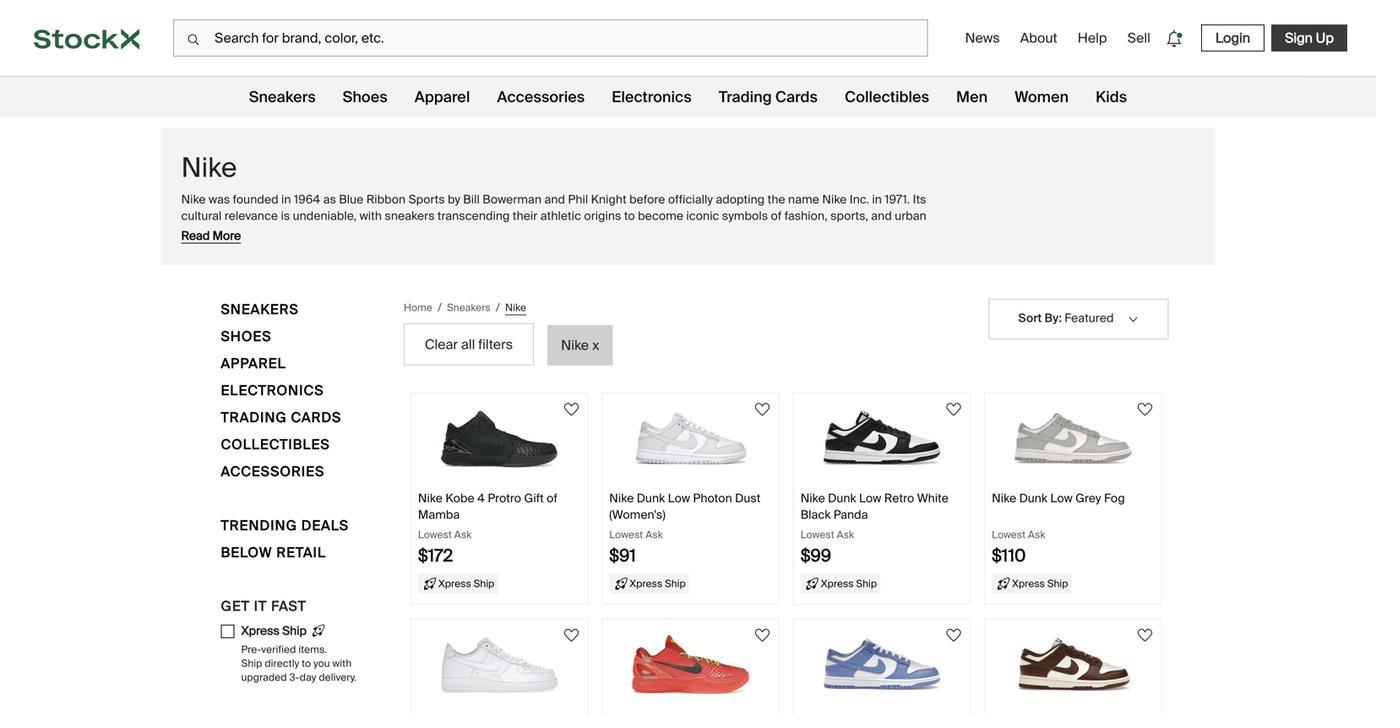 Task type: locate. For each thing, give the bounding box(es) containing it.
men
[[957, 87, 988, 107]]

lowest ask $110
[[992, 529, 1046, 567]]

1 horizontal spatial trading cards
[[719, 87, 818, 107]]

athletic up style.
[[305, 241, 346, 256]]

0 horizontal spatial shoes
[[221, 328, 272, 346]]

1 dunk from the left
[[637, 491, 665, 507]]

1 vertical spatial athletic
[[305, 241, 346, 256]]

xpress ship down $110
[[1013, 578, 1069, 591]]

fast
[[271, 598, 307, 616]]

ship up nike dunk low cacao wow (women's) image
[[1048, 578, 1069, 591]]

news link
[[959, 22, 1007, 54]]

nike inside nike dunk low photon dust (women's) lowest ask $91
[[610, 491, 634, 507]]

4 ask from the left
[[1029, 529, 1046, 542]]

of right gift
[[547, 491, 558, 507]]

nike for nike x
[[561, 337, 589, 355]]

2 low from the left
[[860, 491, 882, 507]]

/ right sneakers link
[[496, 300, 500, 316]]

read
[[181, 228, 210, 244]]

ask down panda
[[837, 529, 855, 542]]

0 vertical spatial collectibles
[[845, 87, 930, 107]]

help
[[1078, 29, 1108, 47]]

to down before
[[624, 208, 635, 224]]

nike dunk low cacao wow (women's) image
[[1014, 633, 1133, 697]]

in
[[281, 192, 291, 207], [873, 192, 882, 207]]

women
[[1015, 87, 1069, 107]]

electronics
[[612, 87, 692, 107], [221, 382, 324, 400]]

ship
[[474, 578, 495, 591], [665, 578, 686, 591], [857, 578, 877, 591], [1048, 578, 1069, 591], [282, 624, 307, 639], [241, 658, 262, 671]]

0 vertical spatial cards
[[776, 87, 818, 107]]

and left phil
[[545, 192, 565, 207]]

1 horizontal spatial trading
[[719, 87, 772, 107]]

0 horizontal spatial trading cards
[[221, 409, 342, 427]]

3 ask from the left
[[837, 529, 855, 542]]

0 horizontal spatial /
[[438, 300, 442, 316]]

xpress down $110
[[1013, 578, 1045, 591]]

0 horizontal spatial sneakers
[[385, 208, 435, 224]]

clear all filters button
[[404, 324, 534, 366]]

trading inside product category switcher element
[[719, 87, 772, 107]]

2 dunk from the left
[[828, 491, 857, 507]]

kids link
[[1096, 77, 1128, 117]]

0 vertical spatial to
[[624, 208, 635, 224]]

ask
[[455, 529, 472, 542], [646, 529, 663, 542], [837, 529, 855, 542], [1029, 529, 1046, 542]]

0 horizontal spatial cards
[[291, 409, 342, 427]]

$91
[[610, 546, 636, 567]]

0 horizontal spatial low
[[668, 491, 691, 507]]

athletic
[[541, 208, 582, 224], [305, 241, 346, 256]]

xpress down $91
[[630, 578, 663, 591]]

/
[[438, 300, 442, 316], [496, 300, 500, 316]]

nike dunk low retro white black panda image
[[823, 407, 941, 471]]

1 lowest from the left
[[418, 529, 452, 542]]

low left photon
[[668, 491, 691, 507]]

trading inside button
[[221, 409, 287, 427]]

1 horizontal spatial sneakers
[[447, 301, 491, 314]]

nike up the was
[[181, 150, 237, 186]]

xpress for $91
[[630, 578, 663, 591]]

to
[[624, 208, 635, 224], [302, 658, 311, 671]]

nike
[[181, 150, 237, 186], [181, 192, 206, 207], [823, 192, 847, 207], [505, 301, 527, 314], [561, 337, 589, 355], [418, 491, 443, 507], [610, 491, 634, 507], [801, 491, 826, 507], [992, 491, 1017, 507]]

before
[[630, 192, 666, 207]]

ship down 'nike dunk low retro white black panda lowest ask $99'
[[857, 578, 877, 591]]

1 vertical spatial sneakers
[[447, 301, 491, 314]]

login button
[[1202, 25, 1265, 52]]

accessories down search... search box
[[497, 87, 585, 107]]

it
[[254, 598, 267, 616]]

in right 'inc.'
[[873, 192, 882, 207]]

ship down nike dunk low photon dust (women's) lowest ask $91
[[665, 578, 686, 591]]

lowest up $110
[[992, 529, 1026, 542]]

xpress ship for $172
[[439, 578, 495, 591]]

ask inside lowest ask $110
[[1029, 529, 1046, 542]]

0 vertical spatial electronics
[[612, 87, 692, 107]]

notification unread icon image
[[1163, 27, 1187, 50]]

lowest down black
[[801, 529, 835, 542]]

ask down (women's)
[[646, 529, 663, 542]]

you
[[314, 658, 330, 671]]

follow image right nike dunk low cacao wow (women's) image
[[1136, 626, 1156, 646]]

0 horizontal spatial dunk
[[637, 491, 665, 507]]

apparel button
[[221, 353, 286, 380]]

0 vertical spatial sneakers
[[385, 208, 435, 224]]

to up day
[[302, 658, 311, 671]]

0 horizontal spatial athletic
[[305, 241, 346, 256]]

1 vertical spatial cards
[[291, 409, 342, 427]]

urban
[[895, 208, 927, 224]]

xpress ship for $110
[[1013, 578, 1069, 591]]

the left name in the right of the page
[[768, 192, 786, 207]]

the
[[768, 192, 786, 207], [312, 224, 330, 240], [534, 224, 552, 240], [911, 241, 929, 256]]

shoes left apparel link at the top left of page
[[343, 87, 388, 107]]

trading cards inside product category switcher element
[[719, 87, 818, 107]]

artists,
[[593, 241, 630, 256]]

follow image right nike air force 1 low '07 white image
[[561, 626, 582, 646]]

nike inside 'nike dunk low retro white black panda lowest ask $99'
[[801, 491, 826, 507]]

nike up mamba
[[418, 491, 443, 507]]

fashion,
[[785, 208, 828, 224]]

apparel right "shoes" link
[[415, 87, 470, 107]]

grey
[[1076, 491, 1102, 507]]

1 horizontal spatial air
[[790, 224, 805, 240]]

with inside pre-verified items. ship directly to you with upgraded 3-day delivery.
[[333, 658, 352, 671]]

ask inside nike kobe 4 protro gift of mamba lowest ask $172
[[455, 529, 472, 542]]

to inside nike was founded in 1964 as blue ribbon sports by bill bowerman and phil knight before officially adopting the name nike inc. in 1971. its cultural relevance is undeniable, with sneakers transcending their athletic origins to become iconic symbols of fashion, sports, and urban culture. innovations like the waffle sole, air max cushioning, and the introduction of signature athlete lines (e.g., air jordan with michael jordan) revolutionized athletic footwear. the collaborations with musicians, artists, and designers have further solidified its position at the intersection of sport and style.
[[624, 208, 635, 224]]

athletic down phil
[[541, 208, 582, 224]]

1 vertical spatial sneakers
[[221, 301, 299, 319]]

get it fast
[[221, 598, 307, 616]]

apparel down shoes button
[[221, 355, 286, 373]]

xpress for $172
[[439, 578, 471, 591]]

0 horizontal spatial to
[[302, 658, 311, 671]]

below
[[221, 544, 273, 562]]

(women's)
[[610, 507, 666, 523]]

with
[[360, 208, 382, 224], [849, 224, 872, 240], [506, 241, 528, 256], [333, 658, 352, 671]]

1 horizontal spatial cards
[[776, 87, 818, 107]]

0 vertical spatial apparel
[[415, 87, 470, 107]]

1 horizontal spatial collectibles
[[845, 87, 930, 107]]

low
[[668, 491, 691, 507], [860, 491, 882, 507], [1051, 491, 1073, 507]]

xpress ship down $99
[[821, 578, 877, 591]]

air up the
[[401, 224, 416, 240]]

nike up (women's)
[[610, 491, 634, 507]]

2 ask from the left
[[646, 529, 663, 542]]

nike inside nike kobe 4 protro gift of mamba lowest ask $172
[[418, 491, 443, 507]]

ask inside 'nike dunk low retro white black panda lowest ask $99'
[[837, 529, 855, 542]]

nike up lowest ask $110
[[992, 491, 1017, 507]]

1 horizontal spatial /
[[496, 300, 500, 316]]

1 ask from the left
[[455, 529, 472, 542]]

stockx logo link
[[0, 0, 173, 76]]

1 vertical spatial accessories
[[221, 463, 325, 481]]

0 vertical spatial shoes
[[343, 87, 388, 107]]

0 vertical spatial sneakers
[[249, 87, 316, 107]]

collectibles
[[845, 87, 930, 107], [221, 436, 330, 454]]

0 horizontal spatial apparel
[[221, 355, 286, 373]]

up
[[1317, 29, 1335, 47]]

low up panda
[[860, 491, 882, 507]]

nike up "filters"
[[505, 301, 527, 314]]

air down fashion,
[[790, 224, 805, 240]]

news
[[966, 29, 1000, 47]]

nike left x
[[561, 337, 589, 355]]

nike for nike
[[181, 150, 237, 186]]

dunk inside 'nike dunk low retro white black panda lowest ask $99'
[[828, 491, 857, 507]]

low inside nike dunk low photon dust (women's) lowest ask $91
[[668, 491, 691, 507]]

xpress ship for $91
[[630, 578, 686, 591]]

sort by : featured
[[1019, 311, 1114, 326]]

xpress ship down $91
[[630, 578, 686, 591]]

about link
[[1014, 22, 1065, 54]]

photon
[[693, 491, 733, 507]]

0 vertical spatial trading cards
[[719, 87, 818, 107]]

protro
[[488, 491, 522, 507]]

2 air from the left
[[790, 224, 805, 240]]

all
[[461, 336, 475, 354]]

shoes link
[[343, 77, 388, 117]]

trading
[[719, 87, 772, 107], [221, 409, 287, 427]]

0 vertical spatial trading
[[719, 87, 772, 107]]

0 horizontal spatial air
[[401, 224, 416, 240]]

3 dunk from the left
[[1020, 491, 1048, 507]]

help link
[[1071, 22, 1114, 54]]

of up the (e.g.,
[[771, 208, 782, 224]]

lowest up $91
[[610, 529, 643, 542]]

0 horizontal spatial electronics
[[221, 382, 324, 400]]

trading cards link
[[719, 77, 818, 117]]

nike dunk low polar blue image
[[823, 633, 941, 697]]

ask down nike dunk low grey fog
[[1029, 529, 1046, 542]]

nike air force 1 low '07 white image
[[440, 633, 559, 697]]

dunk up lowest ask $110
[[1020, 491, 1048, 507]]

1 / from the left
[[438, 300, 442, 316]]

lowest inside 'nike dunk low retro white black panda lowest ask $99'
[[801, 529, 835, 542]]

as
[[323, 192, 336, 207]]

dunk up (women's)
[[637, 491, 665, 507]]

1 horizontal spatial athletic
[[541, 208, 582, 224]]

1 horizontal spatial shoes
[[343, 87, 388, 107]]

musicians,
[[531, 241, 590, 256]]

nike for nike was founded in 1964 as blue ribbon sports by bill bowerman and phil knight before officially adopting the name nike inc. in 1971. its cultural relevance is undeniable, with sneakers transcending their athletic origins to become iconic symbols of fashion, sports, and urban culture. innovations like the waffle sole, air max cushioning, and the introduction of signature athlete lines (e.g., air jordan with michael jordan) revolutionized athletic footwear. the collaborations with musicians, artists, and designers have further solidified its position at the intersection of sport and style.
[[181, 192, 206, 207]]

2 horizontal spatial dunk
[[1020, 491, 1048, 507]]

sneakers inside nike was founded in 1964 as blue ribbon sports by bill bowerman and phil knight before officially adopting the name nike inc. in 1971. its cultural relevance is undeniable, with sneakers transcending their athletic origins to become iconic symbols of fashion, sports, and urban culture. innovations like the waffle sole, air max cushioning, and the introduction of signature athlete lines (e.g., air jordan with michael jordan) revolutionized athletic footwear. the collaborations with musicians, artists, and designers have further solidified its position at the intersection of sport and style.
[[385, 208, 435, 224]]

xpress down $172 on the bottom of the page
[[439, 578, 471, 591]]

collectibles link
[[845, 77, 930, 117]]

2 in from the left
[[873, 192, 882, 207]]

sneakers up shoes button
[[221, 301, 299, 319]]

follow image right nike kobe 6 protro reverse grinch image
[[753, 626, 773, 646]]

low inside 'nike dunk low retro white black panda lowest ask $99'
[[860, 491, 882, 507]]

home link
[[404, 300, 433, 316]]

xpress ship down $172 on the bottom of the page
[[439, 578, 495, 591]]

low left grey
[[1051, 491, 1073, 507]]

the up 'musicians,'
[[534, 224, 552, 240]]

knight
[[591, 192, 627, 207]]

follow image
[[561, 400, 582, 420], [944, 400, 964, 420], [1136, 400, 1156, 420], [561, 626, 582, 646], [753, 626, 773, 646], [944, 626, 964, 646], [1136, 626, 1156, 646]]

0 horizontal spatial accessories
[[221, 463, 325, 481]]

upgraded
[[241, 672, 287, 685]]

1 vertical spatial trading
[[221, 409, 287, 427]]

1 horizontal spatial electronics
[[612, 87, 692, 107]]

trending
[[221, 517, 297, 535]]

3 lowest from the left
[[801, 529, 835, 542]]

the down undeniable,
[[312, 224, 330, 240]]

kobe
[[446, 491, 475, 507]]

/ right home
[[438, 300, 442, 316]]

nike up black
[[801, 491, 826, 507]]

nike up cultural
[[181, 192, 206, 207]]

the right the at
[[911, 241, 929, 256]]

lowest down mamba
[[418, 529, 452, 542]]

1 horizontal spatial low
[[860, 491, 882, 507]]

ask down mamba
[[455, 529, 472, 542]]

1 horizontal spatial in
[[873, 192, 882, 207]]

low for $91
[[668, 491, 691, 507]]

ship down nike kobe 4 protro gift of mamba lowest ask $172
[[474, 578, 495, 591]]

0 vertical spatial accessories
[[497, 87, 585, 107]]

in up is
[[281, 192, 291, 207]]

collaborations
[[425, 241, 503, 256]]

1 horizontal spatial accessories
[[497, 87, 585, 107]]

electronics button
[[221, 380, 324, 407]]

follow image down the nike x
[[561, 400, 582, 420]]

to inside pre-verified items. ship directly to you with upgraded 3-day delivery.
[[302, 658, 311, 671]]

xpress down $99
[[821, 578, 854, 591]]

4 lowest from the left
[[992, 529, 1026, 542]]

with up delivery.
[[333, 658, 352, 671]]

sports
[[409, 192, 445, 207]]

0 horizontal spatial in
[[281, 192, 291, 207]]

1 horizontal spatial to
[[624, 208, 635, 224]]

$172
[[418, 546, 453, 567]]

ship for $91
[[665, 578, 686, 591]]

ship down pre-
[[241, 658, 262, 671]]

1 horizontal spatial apparel
[[415, 87, 470, 107]]

nike for nike dunk low grey fog
[[992, 491, 1017, 507]]

0 horizontal spatial trading
[[221, 409, 287, 427]]

cards
[[776, 87, 818, 107], [291, 409, 342, 427]]

sport
[[263, 257, 292, 273]]

dunk up panda
[[828, 491, 857, 507]]

home
[[404, 301, 433, 314]]

sneakers left "shoes" link
[[249, 87, 316, 107]]

shoes down "sneakers" button
[[221, 328, 272, 346]]

sign up button
[[1272, 25, 1348, 52]]

sell
[[1128, 29, 1151, 47]]

1 low from the left
[[668, 491, 691, 507]]

dunk inside nike dunk low photon dust (women's) lowest ask $91
[[637, 491, 665, 507]]

1 vertical spatial to
[[302, 658, 311, 671]]

1 vertical spatial collectibles
[[221, 436, 330, 454]]

nike inside home / sneakers / nike
[[505, 301, 527, 314]]

1 horizontal spatial dunk
[[828, 491, 857, 507]]

sneakers down sports
[[385, 208, 435, 224]]

2 lowest from the left
[[610, 529, 643, 542]]

lowest inside lowest ask $110
[[992, 529, 1026, 542]]

2 horizontal spatial low
[[1051, 491, 1073, 507]]

footwear.
[[349, 241, 399, 256]]

ribbon
[[367, 192, 406, 207]]

sneakers up "clear all filters"
[[447, 301, 491, 314]]

sneakers
[[249, 87, 316, 107], [221, 301, 299, 319]]

accessories down collectibles button
[[221, 463, 325, 481]]

nike up sports,
[[823, 192, 847, 207]]



Task type: vqa. For each thing, say whether or not it's contained in the screenshot.
Bill
yes



Task type: describe. For each thing, give the bounding box(es) containing it.
home / sneakers / nike
[[404, 300, 527, 316]]

1 vertical spatial apparel
[[221, 355, 286, 373]]

accessories button
[[221, 461, 325, 489]]

michael
[[875, 224, 918, 240]]

2 / from the left
[[496, 300, 500, 316]]

with up sole,
[[360, 208, 382, 224]]

jordan
[[808, 224, 847, 240]]

collectibles inside product category switcher element
[[845, 87, 930, 107]]

nike was founded in 1964 as blue ribbon sports by bill bowerman and phil knight before officially adopting the name nike inc. in 1971. its cultural relevance is undeniable, with sneakers transcending their athletic origins to become iconic symbols of fashion, sports, and urban culture. innovations like the waffle sole, air max cushioning, and the introduction of signature athlete lines (e.g., air jordan with michael jordan) revolutionized athletic footwear. the collaborations with musicians, artists, and designers have further solidified its position at the intersection of sport and style.
[[181, 192, 929, 273]]

bowerman
[[483, 192, 542, 207]]

1 vertical spatial shoes
[[221, 328, 272, 346]]

product category switcher element
[[0, 77, 1377, 117]]

phil
[[568, 192, 588, 207]]

was
[[209, 192, 230, 207]]

sole,
[[370, 224, 398, 240]]

1 in from the left
[[281, 192, 291, 207]]

4
[[478, 491, 485, 507]]

login
[[1216, 29, 1251, 47]]

dunk for ask
[[828, 491, 857, 507]]

3 low from the left
[[1051, 491, 1073, 507]]

black
[[801, 507, 831, 523]]

with down their
[[506, 241, 528, 256]]

panda
[[834, 507, 869, 523]]

below retail button
[[221, 543, 326, 570]]

nike dunk low retro white black panda lowest ask $99
[[801, 491, 949, 567]]

jordan)
[[181, 241, 223, 256]]

men link
[[957, 77, 988, 117]]

nike for nike dunk low photon dust (women's) lowest ask $91
[[610, 491, 634, 507]]

shoes inside product category switcher element
[[343, 87, 388, 107]]

ship inside pre-verified items. ship directly to you with upgraded 3-day delivery.
[[241, 658, 262, 671]]

stockx logo image
[[34, 29, 139, 50]]

items.
[[299, 644, 327, 657]]

founded
[[233, 192, 279, 207]]

and down signature at top
[[633, 241, 653, 256]]

verified
[[261, 644, 296, 657]]

follow image right nike dunk low polar blue image
[[944, 626, 964, 646]]

nike for nike dunk low retro white black panda lowest ask $99
[[801, 491, 826, 507]]

its
[[913, 192, 927, 207]]

1964
[[294, 192, 321, 207]]

1971.
[[885, 192, 911, 207]]

pre-verified items. ship directly to you with upgraded 3-day delivery.
[[241, 644, 357, 685]]

follow image right the nike dunk low grey fog image
[[1136, 400, 1156, 420]]

delivery.
[[319, 672, 357, 685]]

x
[[593, 337, 600, 355]]

position
[[851, 241, 895, 256]]

and left style.
[[295, 257, 316, 273]]

accessories inside product category switcher element
[[497, 87, 585, 107]]

women link
[[1015, 77, 1069, 117]]

dunk for $91
[[637, 491, 665, 507]]

1 vertical spatial electronics
[[221, 382, 324, 400]]

nike kobe 4 protro gift of mamba image
[[440, 407, 559, 471]]

xpress for $99
[[821, 578, 854, 591]]

electronics inside product category switcher element
[[612, 87, 692, 107]]

by
[[448, 192, 461, 207]]

cushioning,
[[445, 224, 508, 240]]

waffle
[[333, 224, 368, 240]]

fog
[[1105, 491, 1126, 507]]

cards inside product category switcher element
[[776, 87, 818, 107]]

revolutionized
[[226, 241, 303, 256]]

of inside nike kobe 4 protro gift of mamba lowest ask $172
[[547, 491, 558, 507]]

blue
[[339, 192, 364, 207]]

is
[[281, 208, 290, 224]]

day
[[300, 672, 316, 685]]

nike dunk low photon dust (women's) image
[[632, 407, 750, 471]]

further
[[743, 241, 780, 256]]

about
[[1021, 29, 1058, 47]]

0 horizontal spatial collectibles
[[221, 436, 330, 454]]

sneakers inside home / sneakers / nike
[[447, 301, 491, 314]]

$110
[[992, 546, 1026, 567]]

low for ask
[[860, 491, 882, 507]]

sneakers inside product category switcher element
[[249, 87, 316, 107]]

featured
[[1065, 311, 1114, 326]]

get
[[221, 598, 250, 616]]

ask inside nike dunk low photon dust (women's) lowest ask $91
[[646, 529, 663, 542]]

the
[[402, 241, 422, 256]]

nike x
[[561, 337, 600, 355]]

0 vertical spatial athletic
[[541, 208, 582, 224]]

its
[[835, 241, 848, 256]]

intersection
[[181, 257, 247, 273]]

xpress ship up verified at the left of the page
[[241, 624, 307, 639]]

apparel inside product category switcher element
[[415, 87, 470, 107]]

with down sports,
[[849, 224, 872, 240]]

dust
[[735, 491, 761, 507]]

follow image right nike dunk low retro white black panda image
[[944, 400, 964, 420]]

and down their
[[511, 224, 531, 240]]

deals
[[301, 517, 349, 535]]

sneakers link
[[249, 77, 316, 117]]

ship for $110
[[1048, 578, 1069, 591]]

filters
[[479, 336, 513, 354]]

cards inside button
[[291, 409, 342, 427]]

ship for $99
[[857, 578, 877, 591]]

athlete
[[692, 224, 730, 240]]

3-
[[289, 672, 300, 685]]

of up artists,
[[624, 224, 635, 240]]

ship up verified at the left of the page
[[282, 624, 307, 639]]

designers
[[656, 241, 711, 256]]

Search... search field
[[173, 19, 928, 57]]

apparel link
[[415, 77, 470, 117]]

xpress ship for $99
[[821, 578, 877, 591]]

nike dunk low grey fog image
[[1014, 407, 1133, 471]]

adopting
[[716, 192, 765, 207]]

(e.g.,
[[762, 224, 787, 240]]

culture.
[[181, 224, 222, 240]]

1 vertical spatial trading cards
[[221, 409, 342, 427]]

sell link
[[1121, 22, 1158, 54]]

undeniable,
[[293, 208, 357, 224]]

shoes button
[[221, 326, 272, 353]]

bill
[[463, 192, 480, 207]]

more
[[213, 228, 241, 244]]

nike kobe 6 protro reverse grinch image
[[632, 633, 750, 697]]

like
[[291, 224, 310, 240]]

sneakers link
[[447, 300, 491, 316]]

read more button
[[181, 228, 241, 244]]

iconic
[[687, 208, 720, 224]]

sign up
[[1286, 29, 1335, 47]]

nike dunk low photon dust (women's) lowest ask $91
[[610, 491, 761, 567]]

symbols
[[722, 208, 768, 224]]

inc.
[[850, 192, 870, 207]]

style.
[[318, 257, 347, 273]]

sports,
[[831, 208, 869, 224]]

of down revolutionized
[[250, 257, 260, 273]]

1 air from the left
[[401, 224, 416, 240]]

solidified
[[782, 241, 832, 256]]

trending deals
[[221, 517, 349, 535]]

innovations
[[225, 224, 288, 240]]

trading cards button
[[221, 407, 342, 434]]

white
[[918, 491, 949, 507]]

xpress for $110
[[1013, 578, 1045, 591]]

lowest inside nike kobe 4 protro gift of mamba lowest ask $172
[[418, 529, 452, 542]]

retro
[[885, 491, 915, 507]]

ship for $172
[[474, 578, 495, 591]]

sneakers button
[[221, 299, 299, 326]]

nike kobe 4 protro gift of mamba lowest ask $172
[[418, 491, 558, 567]]

:
[[1059, 311, 1062, 326]]

lowest inside nike dunk low photon dust (women's) lowest ask $91
[[610, 529, 643, 542]]

nike dunk low grey fog
[[992, 491, 1126, 507]]

xpress up pre-
[[241, 624, 280, 639]]

follow image
[[753, 400, 773, 420]]

nike for nike kobe 4 protro gift of mamba lowest ask $172
[[418, 491, 443, 507]]

and up michael at top right
[[872, 208, 892, 224]]

below retail
[[221, 544, 326, 562]]

trending deals button
[[221, 516, 349, 543]]



